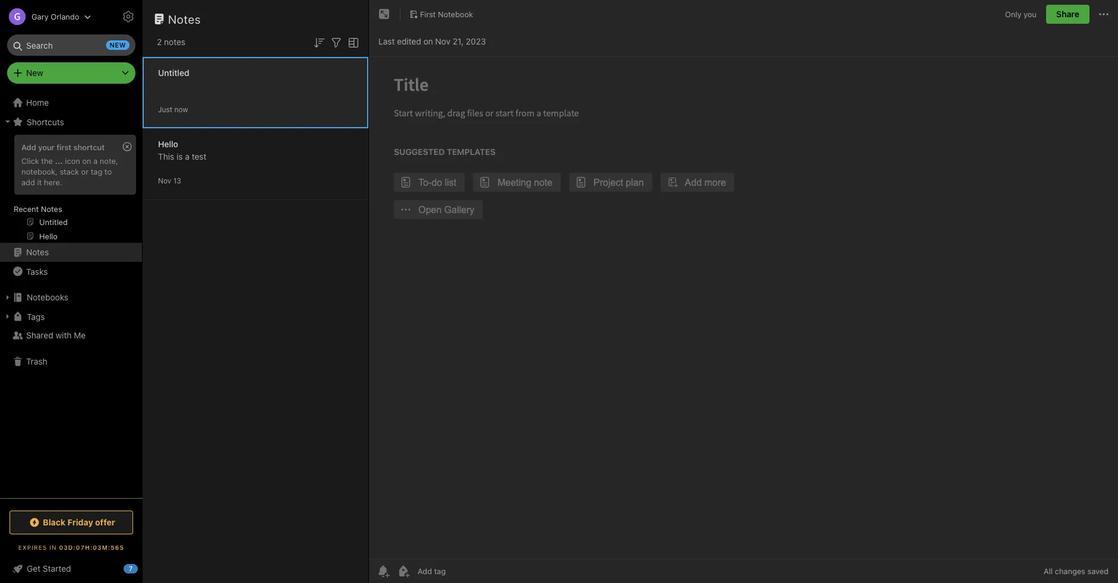 Task type: vqa. For each thing, say whether or not it's contained in the screenshot.
Background "image"
no



Task type: locate. For each thing, give the bounding box(es) containing it.
tasks
[[26, 267, 48, 277]]

in
[[49, 545, 57, 551]]

notebook
[[438, 10, 473, 18]]

a
[[185, 152, 190, 162], [93, 156, 98, 165]]

nov 13
[[158, 177, 181, 185]]

here.
[[44, 178, 62, 187]]

stack
[[60, 167, 79, 176]]

shortcuts
[[27, 117, 64, 127]]

notebooks
[[27, 293, 68, 303]]

notes
[[164, 37, 186, 47]]

tree
[[0, 93, 143, 498]]

add
[[21, 178, 35, 187]]

notes right the recent
[[41, 205, 62, 213]]

1 vertical spatial notes
[[41, 205, 62, 213]]

1 vertical spatial nov
[[158, 177, 171, 185]]

on right edited
[[424, 37, 433, 46]]

shared with me
[[26, 331, 86, 341]]

all changes saved
[[1045, 567, 1109, 576]]

expires in 03d:07h:03m:56s
[[18, 545, 124, 551]]

0 vertical spatial on
[[424, 37, 433, 46]]

me
[[74, 331, 86, 341]]

recent
[[14, 205, 39, 213]]

0 horizontal spatial on
[[82, 156, 91, 165]]

first
[[420, 10, 436, 18]]

a inside icon on a note, notebook, stack or tag to add it here.
[[93, 156, 98, 165]]

first notebook
[[420, 10, 473, 18]]

now
[[174, 106, 188, 114]]

new button
[[7, 62, 136, 84]]

tags
[[27, 312, 45, 322]]

add
[[21, 143, 36, 152]]

on
[[424, 37, 433, 46], [82, 156, 91, 165]]

a right is
[[185, 152, 190, 162]]

a up tag
[[93, 156, 98, 165]]

you
[[1024, 10, 1037, 19]]

1 vertical spatial on
[[82, 156, 91, 165]]

first
[[57, 143, 71, 152]]

just
[[158, 106, 172, 114]]

only you
[[1006, 10, 1037, 19]]

gary orlando
[[32, 12, 79, 21]]

edited
[[397, 37, 421, 46]]

tags button
[[0, 307, 142, 326]]

get started
[[27, 565, 71, 574]]

shortcuts button
[[0, 112, 142, 131]]

0 horizontal spatial a
[[93, 156, 98, 165]]

2 notes
[[157, 37, 186, 47]]

hello
[[158, 139, 178, 149]]

1 horizontal spatial on
[[424, 37, 433, 46]]

group
[[0, 131, 142, 248]]

1 horizontal spatial nov
[[436, 37, 451, 46]]

the
[[41, 156, 53, 165]]

1 horizontal spatial a
[[185, 152, 190, 162]]

all
[[1045, 567, 1054, 576]]

share
[[1057, 9, 1080, 19]]

notes up notes
[[168, 12, 201, 26]]

Sort options field
[[312, 34, 326, 50]]

more actions image
[[1098, 7, 1112, 21]]

click to collapse image
[[138, 562, 147, 576]]

saved
[[1088, 567, 1109, 576]]

note window element
[[369, 0, 1119, 584]]

new search field
[[15, 34, 130, 56]]

notes up tasks
[[26, 248, 49, 257]]

21,
[[453, 37, 464, 46]]

or
[[81, 167, 89, 176]]

Add filters field
[[329, 34, 344, 50]]

nov left 21,
[[436, 37, 451, 46]]

0 horizontal spatial nov
[[158, 177, 171, 185]]

it
[[37, 178, 42, 187]]

only
[[1006, 10, 1022, 19]]

Add tag field
[[417, 567, 506, 577]]

first notebook button
[[405, 6, 478, 23]]

add tag image
[[397, 565, 411, 579]]

add a reminder image
[[376, 565, 391, 579]]

notebooks link
[[0, 288, 142, 307]]

2 vertical spatial notes
[[26, 248, 49, 257]]

2
[[157, 37, 162, 47]]

on up or
[[82, 156, 91, 165]]

shared
[[26, 331, 53, 341]]

a for note,
[[93, 156, 98, 165]]

to
[[105, 167, 112, 176]]

0 vertical spatial nov
[[436, 37, 451, 46]]

tree containing home
[[0, 93, 143, 498]]

with
[[56, 331, 72, 341]]

shortcut
[[74, 143, 105, 152]]

notebook,
[[21, 167, 58, 176]]

expires
[[18, 545, 47, 551]]

7
[[129, 566, 133, 573]]

is
[[177, 152, 183, 162]]

nov left 13 in the top of the page
[[158, 177, 171, 185]]

notes
[[168, 12, 201, 26], [41, 205, 62, 213], [26, 248, 49, 257]]

nov
[[436, 37, 451, 46], [158, 177, 171, 185]]

get
[[27, 565, 40, 574]]



Task type: describe. For each thing, give the bounding box(es) containing it.
test
[[192, 152, 207, 162]]

black friday offer
[[43, 518, 115, 528]]

on inside note window element
[[424, 37, 433, 46]]

2023
[[466, 37, 486, 46]]

new
[[26, 68, 43, 78]]

group containing add your first shortcut
[[0, 131, 142, 248]]

black friday offer button
[[10, 511, 133, 535]]

home link
[[0, 93, 143, 112]]

tag
[[91, 167, 102, 176]]

last
[[379, 37, 395, 46]]

recent notes
[[14, 205, 62, 213]]

0 vertical spatial notes
[[168, 12, 201, 26]]

home
[[26, 98, 49, 108]]

View options field
[[344, 34, 361, 50]]

changes
[[1056, 567, 1086, 576]]

icon
[[65, 156, 80, 165]]

Note Editor text field
[[369, 57, 1119, 559]]

Help and Learning task checklist field
[[0, 560, 143, 579]]

expand tags image
[[3, 312, 12, 322]]

last edited on nov 21, 2023
[[379, 37, 486, 46]]

13
[[173, 177, 181, 185]]

a for test
[[185, 152, 190, 162]]

this is a test
[[158, 152, 207, 162]]

nov inside note window element
[[436, 37, 451, 46]]

this
[[158, 152, 174, 162]]

offer
[[95, 518, 115, 528]]

untitled
[[158, 68, 189, 78]]

new
[[110, 41, 126, 49]]

Search text field
[[15, 34, 127, 56]]

03d:07h:03m:56s
[[59, 545, 124, 551]]

black
[[43, 518, 65, 528]]

expand notebooks image
[[3, 293, 12, 303]]

tasks button
[[0, 262, 142, 281]]

click
[[21, 156, 39, 165]]

click the ...
[[21, 156, 63, 165]]

just now
[[158, 106, 188, 114]]

expand note image
[[378, 7, 392, 21]]

note,
[[100, 156, 118, 165]]

your
[[38, 143, 55, 152]]

notes link
[[0, 243, 142, 262]]

Account field
[[0, 5, 91, 29]]

friday
[[68, 518, 93, 528]]

on inside icon on a note, notebook, stack or tag to add it here.
[[82, 156, 91, 165]]

gary
[[32, 12, 49, 21]]

...
[[55, 156, 63, 165]]

More actions field
[[1098, 5, 1112, 24]]

started
[[43, 565, 71, 574]]

icon on a note, notebook, stack or tag to add it here.
[[21, 156, 118, 187]]

add filters image
[[329, 36, 344, 50]]

trash
[[26, 357, 47, 367]]

share button
[[1047, 5, 1090, 24]]

orlando
[[51, 12, 79, 21]]

trash link
[[0, 353, 142, 372]]

shared with me link
[[0, 326, 142, 345]]

add your first shortcut
[[21, 143, 105, 152]]

settings image
[[121, 10, 136, 24]]



